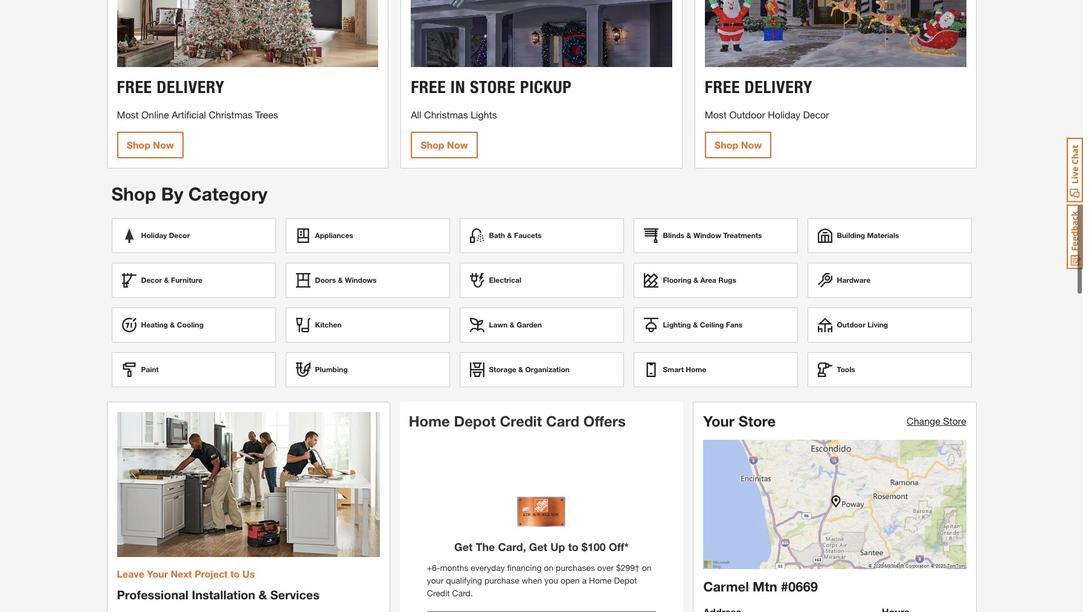 Task type: vqa. For each thing, say whether or not it's contained in the screenshot.
purchase
yes



Task type: locate. For each thing, give the bounding box(es) containing it.
2 vertical spatial decor
[[141, 275, 162, 284]]

to
[[568, 540, 579, 554], [231, 568, 240, 579]]

1 horizontal spatial free delivery
[[705, 77, 813, 97]]

smart home
[[663, 365, 707, 374]]

1 horizontal spatial outdoor
[[837, 320, 866, 329]]

0 horizontal spatial on
[[544, 563, 554, 573]]

1 horizontal spatial now
[[447, 139, 468, 151]]

paint
[[141, 365, 159, 374]]

& right storage
[[519, 365, 524, 374]]

card,
[[498, 540, 526, 554]]

0 horizontal spatial get
[[455, 540, 473, 554]]

1 shop now from the left
[[127, 139, 174, 151]]

credit
[[500, 413, 542, 429], [427, 588, 450, 598]]

on right $299†
[[642, 563, 652, 573]]

shop now link down all christmas lights
[[411, 132, 478, 158]]

bath & faucets
[[489, 231, 542, 240]]

most online artificial christmas trees
[[117, 109, 278, 120]]

1 horizontal spatial delivery
[[745, 77, 813, 97]]

&
[[507, 231, 512, 240], [687, 231, 692, 240], [164, 275, 169, 284], [338, 275, 343, 284], [694, 275, 699, 284], [170, 320, 175, 329], [510, 320, 515, 329], [693, 320, 698, 329], [519, 365, 524, 374], [259, 588, 267, 602]]

appliances link
[[286, 218, 450, 253]]

on up you
[[544, 563, 554, 573]]

most
[[117, 109, 139, 120], [705, 109, 727, 120]]

image for free delivery image for decor
[[705, 0, 967, 67]]

1 horizontal spatial credit
[[500, 413, 542, 429]]

delivery up artificial
[[157, 77, 225, 97]]

2 horizontal spatial shop now link
[[705, 132, 772, 158]]

lawn
[[489, 320, 508, 329]]

shop now link down most outdoor holiday decor
[[705, 132, 772, 158]]

1 horizontal spatial holiday
[[768, 109, 801, 120]]

1 vertical spatial depot
[[614, 575, 637, 586]]

heating & cooling link
[[112, 307, 276, 342]]

home inside smart home link
[[686, 365, 707, 374]]

delivery
[[157, 77, 225, 97], [745, 77, 813, 97]]

1 free delivery from the left
[[117, 77, 225, 97]]

free
[[117, 77, 152, 97], [411, 77, 446, 97], [705, 77, 740, 97]]

on
[[544, 563, 554, 573], [642, 563, 652, 573]]

artificial
[[172, 109, 206, 120]]

0 horizontal spatial holiday
[[141, 231, 167, 240]]

0 horizontal spatial most
[[117, 109, 139, 120]]

up
[[551, 540, 565, 554]]

0 horizontal spatial to
[[231, 568, 240, 579]]

1 christmas from the left
[[209, 109, 253, 120]]

& inside "link"
[[170, 320, 175, 329]]

delivery for holiday
[[745, 77, 813, 97]]

now down online
[[153, 139, 174, 151]]

card.
[[452, 588, 473, 598]]

1 vertical spatial holiday
[[141, 231, 167, 240]]

holiday decor link
[[112, 218, 276, 253]]

1 vertical spatial decor
[[169, 231, 190, 240]]

free for outdoor
[[705, 77, 740, 97]]

0 horizontal spatial image for free delivery image
[[117, 0, 378, 67]]

1 horizontal spatial shop now link
[[411, 132, 478, 158]]

free delivery up most outdoor holiday decor
[[705, 77, 813, 97]]

smart home placeholder image
[[644, 362, 659, 377]]

2 horizontal spatial home
[[686, 365, 707, 374]]

cooling
[[177, 320, 204, 329]]

credit left card
[[500, 413, 542, 429]]

2 delivery from the left
[[745, 77, 813, 97]]

shop now link for online
[[117, 132, 184, 158]]

2 most from the left
[[705, 109, 727, 120]]

to left the us
[[231, 568, 240, 579]]

shop now
[[127, 139, 174, 151], [421, 139, 468, 151], [715, 139, 762, 151]]

shop by category
[[112, 183, 268, 205]]

home
[[686, 365, 707, 374], [409, 413, 450, 429], [589, 575, 612, 586]]

change store
[[907, 415, 967, 426]]

depot down $299†
[[614, 575, 637, 586]]

when
[[522, 575, 542, 586]]

now down most outdoor holiday decor
[[741, 139, 762, 151]]

1 horizontal spatial christmas
[[424, 109, 468, 120]]

0 horizontal spatial free
[[117, 77, 152, 97]]

2 now from the left
[[447, 139, 468, 151]]

1 vertical spatial home
[[409, 413, 450, 429]]

2 free delivery from the left
[[705, 77, 813, 97]]

1 horizontal spatial get
[[529, 540, 548, 554]]

& right doors
[[338, 275, 343, 284]]

store
[[470, 77, 516, 97]]

next
[[171, 568, 192, 579]]

& right blinds
[[687, 231, 692, 240]]

1 horizontal spatial on
[[642, 563, 652, 573]]

free for online
[[117, 77, 152, 97]]

1 free from the left
[[117, 77, 152, 97]]

you
[[545, 575, 559, 586]]

shop for online
[[127, 139, 150, 151]]

1 horizontal spatial depot
[[614, 575, 637, 586]]

1 horizontal spatial to
[[568, 540, 579, 554]]

0 vertical spatial depot
[[454, 413, 496, 429]]

3 shop now from the left
[[715, 139, 762, 151]]

plumbing
[[315, 365, 348, 374]]

image for free in store pickup image
[[411, 0, 673, 67]]

1 on from the left
[[544, 563, 554, 573]]

depot
[[454, 413, 496, 429], [614, 575, 637, 586]]

& left "ceiling"
[[693, 320, 698, 329]]

1 horizontal spatial free
[[411, 77, 446, 97]]

pickup
[[520, 77, 572, 97]]

shop now down most outdoor holiday decor
[[715, 139, 762, 151]]

2 horizontal spatial shop now
[[715, 139, 762, 151]]

0 vertical spatial holiday
[[768, 109, 801, 120]]

$100
[[582, 540, 606, 554]]

store
[[739, 413, 776, 429], [944, 415, 967, 426]]

now for online
[[153, 139, 174, 151]]

purchase
[[485, 575, 520, 586]]

decor & furniture
[[141, 275, 203, 284]]

0 horizontal spatial now
[[153, 139, 174, 151]]

image for free delivery image
[[117, 0, 378, 67], [705, 0, 967, 67]]

2 get from the left
[[529, 540, 548, 554]]

2 shop now link from the left
[[411, 132, 478, 158]]

0 horizontal spatial delivery
[[157, 77, 225, 97]]

1 horizontal spatial shop now
[[421, 139, 468, 151]]

christmas right all on the left of page
[[424, 109, 468, 120]]

& left furniture
[[164, 275, 169, 284]]

credit card icon image
[[518, 497, 566, 533]]

get left up
[[529, 540, 548, 554]]

living
[[868, 320, 889, 329]]

& left cooling
[[170, 320, 175, 329]]

0 horizontal spatial store
[[739, 413, 776, 429]]

1 horizontal spatial image for free delivery image
[[705, 0, 967, 67]]

in
[[451, 77, 466, 97]]

1 now from the left
[[153, 139, 174, 151]]

0 horizontal spatial credit
[[427, 588, 450, 598]]

to right up
[[568, 540, 579, 554]]

1 delivery from the left
[[157, 77, 225, 97]]

credit down "your"
[[427, 588, 450, 598]]

financing
[[508, 563, 542, 573]]

shop now link down online
[[117, 132, 184, 158]]

holiday decor
[[141, 231, 190, 240]]

free delivery up online
[[117, 77, 225, 97]]

1 vertical spatial to
[[231, 568, 240, 579]]

2 image for free delivery image from the left
[[705, 0, 967, 67]]

free up most outdoor holiday decor
[[705, 77, 740, 97]]

professional
[[117, 588, 189, 602]]

0 horizontal spatial christmas
[[209, 109, 253, 120]]

most outdoor holiday decor
[[705, 109, 830, 120]]

shop down all on the left of page
[[421, 139, 445, 151]]

qualifying
[[446, 575, 482, 586]]

2 vertical spatial home
[[589, 575, 612, 586]]

0 vertical spatial home
[[686, 365, 707, 374]]

now down all christmas lights
[[447, 139, 468, 151]]

1 horizontal spatial store
[[944, 415, 967, 426]]

carmel
[[704, 579, 749, 595]]

organization
[[526, 365, 570, 374]]

your
[[704, 413, 735, 429], [147, 568, 168, 579]]

0 horizontal spatial shop now
[[127, 139, 174, 151]]

doors & windows link
[[286, 263, 450, 298]]

0 horizontal spatial free delivery
[[117, 77, 225, 97]]

get
[[455, 540, 473, 554], [529, 540, 548, 554]]

most for most online artificial christmas trees
[[117, 109, 139, 120]]

& right lawn
[[510, 320, 515, 329]]

online
[[141, 109, 169, 120]]

category
[[188, 183, 268, 205]]

home inside +6-months everyday financing on purchases over $299† on your qualifying purchase when you open a home depot credit card.
[[589, 575, 612, 586]]

get left the
[[455, 540, 473, 554]]

2 shop now from the left
[[421, 139, 468, 151]]

+6-months everyday financing on purchases over $299† on your qualifying purchase when you open a home depot credit card.
[[427, 563, 652, 598]]

& right bath
[[507, 231, 512, 240]]

shop down most outdoor holiday decor
[[715, 139, 739, 151]]

0 horizontal spatial depot
[[454, 413, 496, 429]]

shop now down online
[[127, 139, 174, 151]]

3 shop now link from the left
[[705, 132, 772, 158]]

1 shop now link from the left
[[117, 132, 184, 158]]

3 free from the left
[[705, 77, 740, 97]]

2 horizontal spatial free
[[705, 77, 740, 97]]

2 horizontal spatial now
[[741, 139, 762, 151]]

0 horizontal spatial outdoor
[[730, 109, 766, 120]]

christmas left trees
[[209, 109, 253, 120]]

free up online
[[117, 77, 152, 97]]

shop now link for christmas
[[411, 132, 478, 158]]

free delivery
[[117, 77, 225, 97], [705, 77, 813, 97]]

hardware link
[[808, 263, 972, 298]]

trees
[[255, 109, 278, 120]]

christmas
[[209, 109, 253, 120], [424, 109, 468, 120]]

decor
[[804, 109, 830, 120], [169, 231, 190, 240], [141, 275, 162, 284]]

1 horizontal spatial home
[[589, 575, 612, 586]]

depot down storage
[[454, 413, 496, 429]]

outdoor inside the outdoor living link
[[837, 320, 866, 329]]

shop now for outdoor
[[715, 139, 762, 151]]

shop now down all christmas lights
[[421, 139, 468, 151]]

all christmas lights
[[411, 109, 497, 120]]

1 most from the left
[[117, 109, 139, 120]]

0 vertical spatial outdoor
[[730, 109, 766, 120]]

free for christmas
[[411, 77, 446, 97]]

your up the professional
[[147, 568, 168, 579]]

1 horizontal spatial most
[[705, 109, 727, 120]]

1 vertical spatial outdoor
[[837, 320, 866, 329]]

& left area
[[694, 275, 699, 284]]

over
[[598, 563, 614, 573]]

hardware
[[837, 275, 871, 284]]

lighting & ceiling fans
[[663, 320, 743, 329]]

your
[[427, 575, 444, 586]]

1 vertical spatial your
[[147, 568, 168, 579]]

0 vertical spatial decor
[[804, 109, 830, 120]]

card
[[546, 413, 580, 429]]

off*
[[609, 540, 629, 554]]

shop now link for outdoor
[[705, 132, 772, 158]]

your down smart home link at the right bottom of the page
[[704, 413, 735, 429]]

free left in on the left top of page
[[411, 77, 446, 97]]

delivery up most outdoor holiday decor
[[745, 77, 813, 97]]

shop down online
[[127, 139, 150, 151]]

0 horizontal spatial shop now link
[[117, 132, 184, 158]]

electrical
[[489, 275, 522, 284]]

3 now from the left
[[741, 139, 762, 151]]

#
[[781, 579, 789, 595]]

us
[[243, 568, 255, 579]]

2 on from the left
[[642, 563, 652, 573]]

1 image for free delivery image from the left
[[117, 0, 378, 67]]

2 free from the left
[[411, 77, 446, 97]]

1 horizontal spatial decor
[[169, 231, 190, 240]]

0 vertical spatial your
[[704, 413, 735, 429]]

1 vertical spatial credit
[[427, 588, 450, 598]]

0 horizontal spatial decor
[[141, 275, 162, 284]]

0 horizontal spatial your
[[147, 568, 168, 579]]

mtn
[[753, 579, 778, 595]]

store for your store
[[739, 413, 776, 429]]

ceiling
[[700, 320, 724, 329]]



Task type: describe. For each thing, give the bounding box(es) containing it.
feedback link image
[[1067, 204, 1084, 270]]

now for christmas
[[447, 139, 468, 151]]

fans
[[726, 320, 743, 329]]

store for change store
[[944, 415, 967, 426]]

outdoor living
[[837, 320, 889, 329]]

purchases
[[556, 563, 595, 573]]

tools
[[837, 365, 856, 374]]

all
[[411, 109, 422, 120]]

storage & organization
[[489, 365, 570, 374]]

furniture
[[171, 275, 203, 284]]

shop for outdoor
[[715, 139, 739, 151]]

0 vertical spatial to
[[568, 540, 579, 554]]

building materials link
[[808, 218, 972, 253]]

project
[[195, 568, 228, 579]]

home depot credit card offers
[[409, 413, 626, 429]]

tools link
[[808, 352, 972, 387]]

delivery for artificial
[[157, 77, 225, 97]]

1 horizontal spatial your
[[704, 413, 735, 429]]

bath & faucets link
[[460, 218, 624, 253]]

blinds & window treatments link
[[634, 218, 798, 253]]

now for outdoor
[[741, 139, 762, 151]]

doors & windows
[[315, 275, 377, 284]]

& for window
[[687, 231, 692, 240]]

2 horizontal spatial decor
[[804, 109, 830, 120]]

map pin image
[[830, 495, 842, 508]]

0 horizontal spatial home
[[409, 413, 450, 429]]

windows
[[345, 275, 377, 284]]

outdoor living link
[[808, 307, 972, 342]]

lighting & ceiling fans link
[[634, 307, 798, 342]]

storage & organization link
[[460, 352, 624, 387]]

& for furniture
[[164, 275, 169, 284]]

installation
[[192, 588, 255, 602]]

heating & cooling
[[141, 320, 204, 329]]

doors
[[315, 275, 336, 284]]

kitchen link
[[286, 307, 450, 342]]

smart
[[663, 365, 684, 374]]

2 christmas from the left
[[424, 109, 468, 120]]

$299†
[[616, 563, 640, 573]]

& for windows
[[338, 275, 343, 284]]

your store
[[704, 413, 776, 429]]

& for faucets
[[507, 231, 512, 240]]

rugs
[[719, 275, 737, 284]]

decor & furniture link
[[112, 263, 276, 298]]

free delivery for outdoor
[[705, 77, 813, 97]]

shop now for christmas
[[421, 139, 468, 151]]

leave your next project to us
[[117, 568, 255, 579]]

treatments
[[724, 231, 762, 240]]

& for ceiling
[[693, 320, 698, 329]]

bath
[[489, 231, 505, 240]]

everyday
[[471, 563, 505, 573]]

storage
[[489, 365, 517, 374]]

professional installation & services
[[117, 588, 320, 602]]

a
[[582, 575, 587, 586]]

0 vertical spatial credit
[[500, 413, 542, 429]]

& for organization
[[519, 365, 524, 374]]

materials
[[868, 231, 900, 240]]

& for area
[[694, 275, 699, 284]]

image for free delivery image for christmas
[[117, 0, 378, 67]]

smart home link
[[634, 352, 798, 387]]

live chat image
[[1067, 138, 1084, 202]]

appliances
[[315, 231, 353, 240]]

building
[[837, 231, 866, 240]]

open
[[561, 575, 580, 586]]

plumbing link
[[286, 352, 450, 387]]

months
[[440, 563, 469, 573]]

leave
[[117, 568, 144, 579]]

lawn & garden
[[489, 320, 542, 329]]

blinds & window treatments
[[663, 231, 762, 240]]

by
[[161, 183, 183, 205]]

flooring
[[663, 275, 692, 284]]

& for garden
[[510, 320, 515, 329]]

faucets
[[514, 231, 542, 240]]

shop now for online
[[127, 139, 174, 151]]

+6-
[[427, 563, 440, 573]]

1 get from the left
[[455, 540, 473, 554]]

shop left by
[[112, 183, 156, 205]]

garden
[[517, 320, 542, 329]]

heating
[[141, 320, 168, 329]]

blinds
[[663, 231, 685, 240]]

electrical link
[[460, 263, 624, 298]]

shop for christmas
[[421, 139, 445, 151]]

carmel mtn # 0669
[[704, 579, 818, 595]]

area
[[701, 275, 717, 284]]

lighting
[[663, 320, 691, 329]]

& left the services
[[259, 588, 267, 602]]

0669
[[789, 579, 818, 595]]

map preview image
[[704, 440, 967, 569]]

credit inside +6-months everyday financing on purchases over $299† on your qualifying purchase when you open a home depot credit card.
[[427, 588, 450, 598]]

holiday decor placeholder image
[[122, 228, 136, 243]]

change
[[907, 415, 941, 426]]

flooring & area rugs link
[[634, 263, 798, 298]]

services
[[270, 588, 320, 602]]

get the card, get up to $100 off*
[[455, 540, 629, 554]]

free delivery for online
[[117, 77, 225, 97]]

change store link
[[907, 415, 967, 426]]

most for most outdoor holiday decor
[[705, 109, 727, 120]]

& for cooling
[[170, 320, 175, 329]]

offers
[[584, 413, 626, 429]]

depot inside +6-months everyday financing on purchases over $299† on your qualifying purchase when you open a home depot credit card.
[[614, 575, 637, 586]]

the
[[476, 540, 495, 554]]



